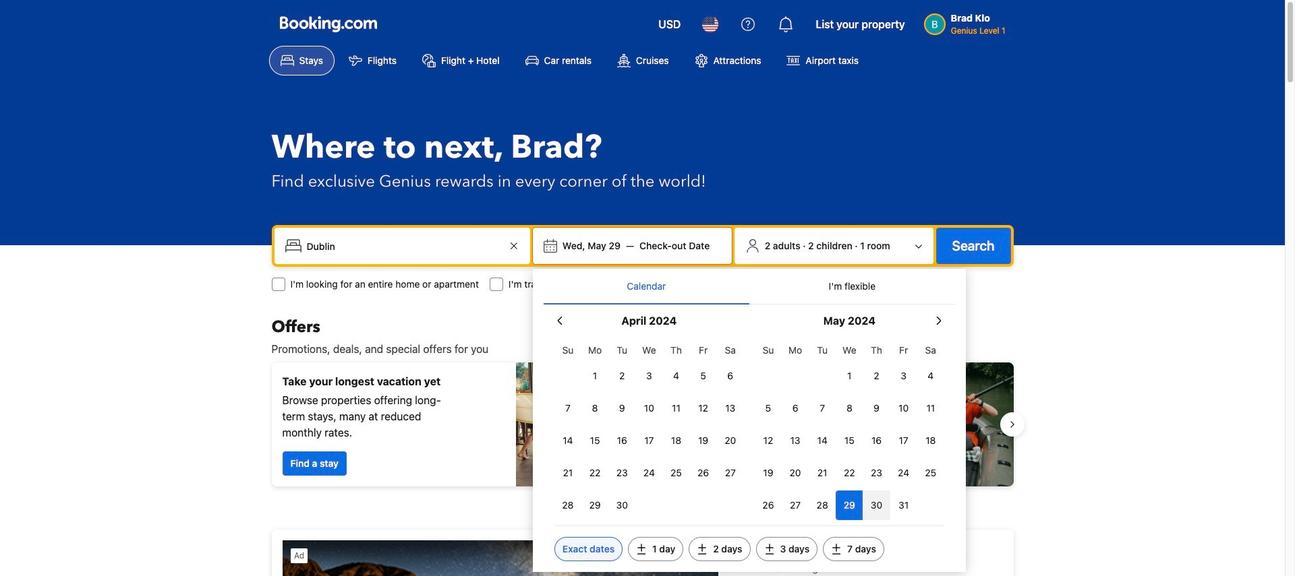 Task type: locate. For each thing, give the bounding box(es) containing it.
6 May 2024 checkbox
[[782, 394, 809, 424]]

7 April 2024 checkbox
[[554, 394, 582, 424]]

5 May 2024 checkbox
[[755, 394, 782, 424]]

tab list
[[544, 269, 955, 306]]

23 May 2024 checkbox
[[863, 459, 890, 488]]

1 April 2024 checkbox
[[582, 362, 609, 391]]

7 May 2024 checkbox
[[809, 394, 836, 424]]

12 May 2024 checkbox
[[755, 426, 782, 456]]

29 May 2024 checkbox
[[836, 491, 863, 521]]

region
[[261, 358, 1024, 492]]

27 April 2024 checkbox
[[717, 459, 744, 488]]

3 May 2024 checkbox
[[890, 362, 917, 391]]

13 April 2024 checkbox
[[717, 394, 744, 424]]

15 April 2024 checkbox
[[582, 426, 609, 456]]

take your longest vacation yet image
[[516, 363, 637, 487]]

1 grid from the left
[[554, 337, 744, 521]]

1 May 2024 checkbox
[[836, 362, 863, 391]]

4 May 2024 checkbox
[[917, 362, 944, 391]]

5 April 2024 checkbox
[[690, 362, 717, 391]]

19 April 2024 checkbox
[[690, 426, 717, 456]]

11 April 2024 checkbox
[[663, 394, 690, 424]]

cell
[[836, 488, 863, 521]]

4 April 2024 checkbox
[[663, 362, 690, 391]]

21 April 2024 checkbox
[[554, 459, 582, 488]]

0 horizontal spatial grid
[[554, 337, 744, 521]]

25 May 2024 checkbox
[[917, 459, 944, 488]]

grid
[[554, 337, 744, 521], [755, 337, 944, 521]]

28 May 2024 checkbox
[[809, 491, 836, 521]]

10 April 2024 checkbox
[[636, 394, 663, 424]]

24 April 2024 checkbox
[[636, 459, 663, 488]]

25 April 2024 checkbox
[[663, 459, 690, 488]]

26 May 2024 checkbox
[[755, 491, 782, 521]]

main content
[[261, 317, 1024, 577]]

9 April 2024 checkbox
[[609, 394, 636, 424]]

1 horizontal spatial grid
[[755, 337, 944, 521]]

23 April 2024 checkbox
[[609, 459, 636, 488]]

27 May 2024 checkbox
[[782, 491, 809, 521]]

18 April 2024 checkbox
[[663, 426, 690, 456]]

booking.com image
[[280, 16, 377, 32]]

6 April 2024 checkbox
[[717, 362, 744, 391]]

30 April 2024 checkbox
[[609, 491, 636, 521]]

a young girl and woman kayak on a river image
[[648, 363, 1014, 487]]



Task type: describe. For each thing, give the bounding box(es) containing it.
13 May 2024 checkbox
[[782, 426, 809, 456]]

16 May 2024 checkbox
[[863, 426, 890, 456]]

Where are you going? field
[[301, 234, 506, 258]]

14 April 2024 checkbox
[[554, 426, 582, 456]]

8 May 2024 checkbox
[[836, 394, 863, 424]]

29 April 2024 checkbox
[[582, 491, 609, 521]]

17 May 2024 checkbox
[[890, 426, 917, 456]]

14 May 2024 checkbox
[[809, 426, 836, 456]]

20 May 2024 checkbox
[[782, 459, 809, 488]]

18 May 2024 checkbox
[[917, 426, 944, 456]]

9 May 2024 checkbox
[[863, 394, 890, 424]]

11 May 2024 checkbox
[[917, 394, 944, 424]]

2 April 2024 checkbox
[[609, 362, 636, 391]]

20 April 2024 checkbox
[[717, 426, 744, 456]]

15 May 2024 checkbox
[[836, 426, 863, 456]]

2 May 2024 checkbox
[[863, 362, 890, 391]]

30 May 2024 checkbox
[[863, 491, 890, 521]]

2 grid from the left
[[755, 337, 944, 521]]

10 May 2024 checkbox
[[890, 394, 917, 424]]

3 April 2024 checkbox
[[636, 362, 663, 391]]

your account menu brad klo genius level 1 element
[[924, 6, 1011, 37]]

26 April 2024 checkbox
[[690, 459, 717, 488]]

31 May 2024 checkbox
[[890, 491, 917, 521]]

16 April 2024 checkbox
[[609, 426, 636, 456]]

8 April 2024 checkbox
[[582, 394, 609, 424]]

28 April 2024 checkbox
[[554, 491, 582, 521]]

17 April 2024 checkbox
[[636, 426, 663, 456]]

24 May 2024 checkbox
[[890, 459, 917, 488]]

19 May 2024 checkbox
[[755, 459, 782, 488]]

22 April 2024 checkbox
[[582, 459, 609, 488]]

22 May 2024 checkbox
[[836, 459, 863, 488]]

21 May 2024 checkbox
[[809, 459, 836, 488]]

12 April 2024 checkbox
[[690, 394, 717, 424]]



Task type: vqa. For each thing, say whether or not it's contained in the screenshot.
30 May 2024 checkbox
yes



